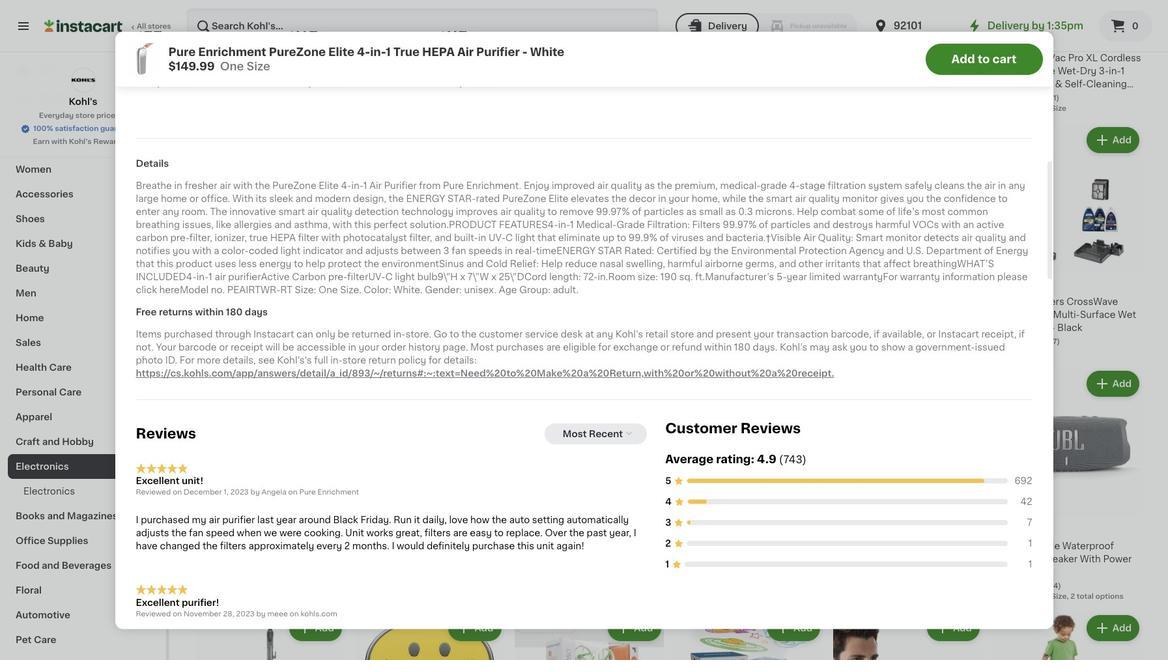 Task type: vqa. For each thing, say whether or not it's contained in the screenshot.
"design,"
yes



Task type: describe. For each thing, give the bounding box(es) containing it.
setting
[[532, 516, 564, 525]]

elite inside pure enrichment purezone elite 4-in-1 true hepa air purifier - white $149.99 one size
[[328, 46, 354, 57]]

timeenergy
[[536, 246, 596, 256]]

one down (1.25k)
[[396, 349, 412, 356]]

cancelling for 149 beats by dr. dre beats studio buds totally wireless noise cancelling earphones - black
[[195, 79, 244, 88]]

size down (1.25k)
[[413, 349, 429, 356]]

care for personal care
[[59, 388, 82, 397]]

easy
[[470, 529, 492, 538]]

in up speeds
[[478, 233, 486, 243]]

2 horizontal spatial as
[[725, 207, 736, 217]]

purifier inside pure enrichment purezone elite 4-in-1 true hepa air purifier - white $149.99 one size
[[476, 46, 520, 57]]

0 vertical spatial 5
[[665, 476, 671, 486]]

0 vertical spatial help
[[797, 207, 819, 217]]

size down desk
[[557, 349, 572, 356]]

1 vertical spatial filters
[[220, 542, 246, 551]]

kids & baby link
[[8, 231, 158, 256]]

medical-
[[720, 181, 761, 190]]

popsockets for &
[[514, 542, 570, 551]]

add to cart button
[[926, 43, 1043, 74]]

white, one size down myair at the top left of the page
[[438, 81, 496, 88]]

men link
[[8, 281, 158, 306]]

purifier inside pure enrichment pure zone 3- in-1 hepa air purifier
[[196, 56, 229, 65]]

air up the elevates
[[597, 181, 609, 190]]

heremodel
[[159, 286, 209, 295]]

one down bissell myair personal air purifier - white
[[464, 81, 479, 88]]

1 inside "pure enrichment pure zone 3-in- 1 hepa air purifier"
[[195, 310, 199, 319]]

to right "up"
[[617, 233, 626, 243]]

purezone inside pure enrichment purezone elite 4-in-1 true hepa air purifier - white $149.99 one size
[[269, 46, 326, 57]]

dry inside bissell brothers crosswave hydrosteam multi-surface wet dry vacuum - black
[[993, 323, 1010, 333]]

and up affect at the top of the page
[[887, 246, 904, 256]]

please
[[997, 273, 1028, 282]]

grip inside popsockets popgrip cheeky corgi cell phone grip & stand
[[753, 555, 773, 564]]

$ for hume pure enrichment xl ultrasonic cool mist humidifier
[[358, 525, 362, 532]]

1 horizontal spatial harmful
[[876, 220, 910, 230]]

and right the sleek
[[296, 194, 313, 203]]

$ 179 99 for jbl 5 portable waterproof bluetooth speaker with power bank - grey
[[996, 524, 1035, 538]]

reviewed for purifier!
[[136, 611, 171, 618]]

popsockets for cell
[[674, 542, 729, 551]]

air inside "pure enrichment pure zone 3-in- 1 hepa air purifier"
[[229, 310, 242, 319]]

fan inside breathe in fresher air with the purezone elite 4-in-1 air purifier from pure enrichment. enjoy improved air quality as the premium, medical-grade 4-stage filtration system safely cleans the air in any large home or office. with its sleek and modern design, the energy star-rated purezone elite elevates the decor in your home, while the smart air quality monitor gives you the confidence to enter any room. the innovative smart air quality detection technology improves air quality to remove 99.97% of particles as small as 0.3 microns. help combat some of life's most common breathing issues, like allergies and asthma, with this perfect solution.product features4-in-1 medical-grade filtration: filters 99.97% of particles and destroys harmful vocs with an active carbon pre-filter, ionizer, true hepa filter with photocatalyst filter, and built-in uv-c light that eliminate up to 99.9% of viruses and bacteria.†visible air quality: smart monitor detects air quality and notifies you with a color-coded light indicator and adjusts between 3 fan speeds in real-timeenergy star rated: certified by the environmental protection agency and u.s. department of energy that this product uses less energy to help protect the environmentsinus and cold relief: help reduce nasal swelling, harmful airborne germs, and other irritants that affect breathingwhat's included4-in-1 air purifieractive carbon pre-filteruv-c light bulb9\"h x 7\"w x 25\"dcord length: 72-in.room size: 190 sq. ft.manufacturer's 5-year limited warrantyfor warranty information please click heremodel no. peairtwr-rt size: one size. color: white. gender: unisex. age group: adult.
[[452, 246, 466, 256]]

buy
[[36, 93, 55, 102]]

between
[[401, 246, 441, 256]]

in- inside pure enrichment pure zone 3- in-1 hepa air purifier
[[136, 56, 148, 65]]

lists link
[[8, 110, 158, 136]]

4- right grade at top
[[789, 181, 800, 190]]

product group containing 149
[[514, 124, 664, 358]]

up
[[603, 233, 615, 243]]

1 horizontal spatial 2
[[665, 539, 671, 548]]

1 vertical spatial pet
[[16, 635, 32, 644]]

1 vertical spatial kohl's
[[616, 330, 643, 339]]

cordless inside shark cordless pet plus with anti-allergen complete seal vacuum - blue
[[383, 297, 424, 306]]

enrichment for pure enrichment pure zone 3- in-1 hepa air purifier
[[159, 43, 212, 52]]

4- inside pure enrichment purezone elite 4-in-1 true hepa air purifier - white
[[514, 310, 525, 319]]

(637)
[[1041, 338, 1060, 346]]

white, one size down "hepa" at the left
[[287, 81, 345, 88]]

multicolor, one size for anti-
[[355, 349, 429, 356]]

with inside 29 taylor glass digital scale with leaf design
[[632, 53, 653, 62]]

air down an
[[962, 233, 973, 243]]

life's
[[898, 207, 920, 217]]

and up energy at the top of page
[[1009, 233, 1026, 243]]

multicolor, one size for multi-
[[993, 105, 1067, 112]]

one right issued
[[1017, 349, 1033, 356]]

179 for shark air purifier with true hepa
[[294, 25, 318, 39]]

in- inside pure enrichment purezone elite 4-in-1 true hepa air purifier - white $149.99 one size
[[370, 46, 386, 57]]

size:
[[638, 273, 658, 282]]

or up the government-
[[927, 330, 936, 339]]

when
[[237, 529, 262, 538]]

unit
[[345, 529, 364, 538]]

in right decor
[[658, 194, 666, 203]]

0 horizontal spatial it
[[57, 93, 64, 102]]

and down solution.product
[[435, 233, 452, 243]]

white, one size for pure enrichment pure zone 3-in- 1 hepa air purifier
[[195, 336, 253, 343]]

multicolor, for shark cordless pet plus with anti-allergen complete seal vacuum - blue
[[355, 349, 394, 356]]

1 vertical spatial for
[[429, 356, 441, 365]]

delivery for delivery by 1:35pm
[[988, 21, 1029, 31]]

and up 7\"w
[[466, 260, 484, 269]]

the up the machine
[[203, 542, 218, 551]]

air up asthma,
[[307, 207, 319, 217]]

- inside tru 15-bar espresso coffee machine - silver
[[237, 555, 241, 564]]

accessories
[[16, 190, 74, 199]]

books and magazines link
[[8, 504, 158, 528]]

0 horizontal spatial monitor
[[842, 194, 878, 203]]

1 vertical spatial smart
[[278, 207, 305, 217]]

no.
[[211, 286, 225, 295]]

3 inside breathe in fresher air with the purezone elite 4-in-1 air purifier from pure enrichment. enjoy improved air quality as the premium, medical-grade 4-stage filtration system safely cleans the air in any large home or office. with its sleek and modern design, the energy star-rated purezone elite elevates the decor in your home, while the smart air quality monitor gives you the confidence to enter any room. the innovative smart air quality detection technology improves air quality to remove 99.97% of particles as small as 0.3 microns. help combat some of life's most common breathing issues, like allergies and asthma, with this perfect solution.product features4-in-1 medical-grade filtration: filters 99.97% of particles and destroys harmful vocs with an active carbon pre-filter, ionizer, true hepa filter with photocatalyst filter, and built-in uv-c light that eliminate up to 99.9% of viruses and bacteria.†visible air quality: smart monitor detects air quality and notifies you with a color-coded light indicator and adjusts between 3 fan speeds in real-timeenergy star rated: certified by the environmental protection agency and u.s. department of energy that this product uses less energy to help protect the environmentsinus and cold relief: help reduce nasal swelling, harmful airborne germs, and other irritants that affect breathingwhat's included4-in-1 air purifieractive carbon pre-filteruv-c light bulb9\"h x 7\"w x 25\"dcord length: 72-in.room size: 190 sq. ft.manufacturer's 5-year limited warrantyfor warranty information please click heremodel no. peairtwr-rt size: one size. color: white. gender: unisex. age group: adult.
[[443, 246, 449, 256]]

glass
[[544, 53, 570, 62]]

noise for 149 beats by dr. dre beats studio buds totally wireless noise cancelling earphones - black
[[295, 66, 321, 75]]

to left 'remove'
[[548, 207, 557, 217]]

one down (581)
[[1034, 105, 1050, 112]]

of down gives
[[886, 207, 896, 217]]

for
[[180, 356, 195, 365]]

light pink, one size
[[834, 336, 907, 343]]

around
[[299, 516, 331, 525]]

elite inside pure enrichment purezone elite 4-in-1 true hepa air purifier - white
[[639, 297, 659, 306]]

books
[[16, 511, 45, 521]]

seal
[[465, 310, 485, 319]]

ask
[[832, 343, 848, 352]]

$249.99 original price: $329.99 element
[[355, 278, 504, 295]]

1 horizontal spatial light
[[395, 273, 415, 282]]

0 vertical spatial this
[[354, 220, 371, 230]]

1 vertical spatial harmful
[[668, 260, 703, 269]]

breathe in fresher air with the purezone elite 4-in-1 air purifier from pure enrichment. enjoy improved air quality as the premium, medical-grade 4-stage filtration system safely cleans the air in any large home or office. with its sleek and modern design, the energy star-rated purezone elite elevates the decor in your home, while the smart air quality monitor gives you the confidence to enter any room. the innovative smart air quality detection technology improves air quality to remove 99.97% of particles as small as 0.3 microns. help combat some of life's most common breathing issues, like allergies and asthma, with this perfect solution.product features4-in-1 medical-grade filtration: filters 99.97% of particles and destroys harmful vocs with an active carbon pre-filter, ionizer, true hepa filter with photocatalyst filter, and built-in uv-c light that eliminate up to 99.9% of viruses and bacteria.†visible air quality: smart monitor detects air quality and notifies you with a color-coded light indicator and adjusts between 3 fan speeds in real-timeenergy star rated: certified by the environmental protection agency and u.s. department of energy that this product uses less energy to help protect the environmentsinus and cold relief: help reduce nasal swelling, harmful airborne germs, and other irritants that affect breathingwhat's included4-in-1 air purifieractive carbon pre-filteruv-c light bulb9\"h x 7\"w x 25\"dcord length: 72-in.room size: 190 sq. ft.manufacturer's 5-year limited warrantyfor warranty information please click heremodel no. peairtwr-rt size: one size. color: white. gender: unisex. age group: adult.
[[136, 181, 1028, 295]]

$329.99
[[407, 284, 445, 293]]

in- inside pure enrichment purezone elite 4-in-1 true hepa air purifier - white
[[525, 310, 537, 319]]

customer
[[479, 330, 523, 339]]

nasal
[[600, 260, 624, 269]]

tripod
[[942, 542, 971, 551]]

$ for popsockets popgrip, phone grip & stand, swappable top
[[517, 525, 522, 532]]

$ inside $ 249 99
[[358, 280, 362, 288]]

1 x from the left
[[460, 273, 465, 282]]

information
[[943, 273, 995, 282]]

care for health care
[[49, 363, 72, 372]]

99 inside '$ 79 99'
[[381, 525, 391, 532]]

0 horizontal spatial black,
[[674, 92, 697, 99]]

men
[[16, 289, 36, 298]]

1 electronics link from the top
[[8, 454, 158, 479]]

0 horizontal spatial 180
[[226, 308, 243, 317]]

0 horizontal spatial this
[[157, 260, 174, 269]]

hepa inside pure enrichment pure zone 3- in-1 hepa air purifier
[[154, 56, 179, 65]]

and up quality:
[[813, 220, 830, 230]]

- inside jbl tune 130nc true wireless noise cancelling earbuds - black
[[953, 66, 957, 75]]

definitely
[[427, 542, 470, 551]]

tune
[[854, 53, 876, 62]]

0 horizontal spatial light
[[281, 246, 301, 256]]

4 beats from the left
[[432, 53, 458, 62]]

this inside the i purchased my air purifier last year around black friday. run it daily, love how the auto setting automatically adjusts the fan speed when we were cooking. unit works great, filters are easy to replace. over the past year, i have changed the filters approximately every 2 months. i would definitely purchase this unit again!
[[517, 542, 534, 551]]

5-
[[777, 273, 787, 282]]

to up carbon
[[294, 260, 303, 269]]

one inside pure enrichment purezone elite 4-in-1 true hepa air purifier - white $149.99 one size
[[220, 61, 244, 71]]

combat
[[821, 207, 856, 217]]

0 vertical spatial for
[[598, 343, 611, 352]]

$ for shark air purifier with true hepa
[[290, 26, 294, 33]]

energy
[[259, 260, 292, 269]]

in left real-
[[505, 246, 513, 256]]

the up detection
[[389, 194, 404, 203]]

zone for pure enrichment pure zone 3-in- 1 hepa air purifier
[[297, 297, 320, 306]]

1 beats from the left
[[195, 53, 222, 62]]

quality down the modern
[[321, 207, 352, 217]]

size down (3.86k)
[[712, 336, 727, 343]]

product group containing 99
[[195, 124, 345, 345]]

accessible
[[297, 343, 346, 352]]

purifier inside "pure enrichment pure zone 3-in- 1 hepa air purifier"
[[244, 310, 277, 319]]

are inside the "items purchased through instacart can only be returned in-store. go to the customer service desk at any kohl's retail store and present your transaction barcode, if available, or instacart receipt, if not. your barcode or receipt will be accessible in your order history page. most purchases are eligible for exchange or refund within 180 days. kohl's may ask you to show a government-issued photo id. for more details, see kohl's's full in-store return policy for details: https://cs.kohls.com/app/answers/detail/a_id/893/~/returns#:~:text=need%20to%20make%20a%20return,with%20or%20without%20a%20receipt."
[[546, 343, 561, 352]]

system
[[993, 92, 1028, 101]]

by inside breathe in fresher air with the purezone elite 4-in-1 air purifier from pure enrichment. enjoy improved air quality as the premium, medical-grade 4-stage filtration system safely cleans the air in any large home or office. with its sleek and modern design, the energy star-rated purezone elite elevates the decor in your home, while the smart air quality monitor gives you the confidence to enter any room. the innovative smart air quality detection technology improves air quality to remove 99.97% of particles as small as 0.3 microns. help combat some of life's most common breathing issues, like allergies and asthma, with this perfect solution.product features4-in-1 medical-grade filtration: filters 99.97% of particles and destroys harmful vocs with an active carbon pre-filter, ionizer, true hepa filter with photocatalyst filter, and built-in uv-c light that eliminate up to 99.9% of viruses and bacteria.†visible air quality: smart monitor detects air quality and notifies you with a color-coded light indicator and adjusts between 3 fan speeds in real-timeenergy star rated: certified by the environmental protection agency and u.s. department of energy that this product uses less energy to help protect the environmentsinus and cold relief: help reduce nasal swelling, harmful airborne germs, and other irritants that affect breathingwhat's included4-in-1 air purifieractive carbon pre-filteruv-c light bulb9\"h x 7\"w x 25\"dcord length: 72-in.room size: 190 sq. ft.manufacturer's 5-year limited warrantyfor warranty information please click heremodel no. peairtwr-rt size: one size. color: white. gender: unisex. age group: adult.
[[700, 246, 711, 256]]

0 vertical spatial within
[[195, 308, 224, 317]]

details
[[136, 159, 169, 168]]

0 horizontal spatial store
[[75, 112, 95, 119]]

in up "home"
[[174, 181, 182, 190]]

and down filters
[[706, 233, 724, 243]]

1 vertical spatial you
[[173, 246, 190, 256]]

0 vertical spatial particles
[[644, 207, 684, 217]]

the up confidence
[[967, 181, 982, 190]]

(207)
[[882, 94, 901, 101]]

return
[[368, 356, 396, 365]]

size down $149.99
[[178, 81, 194, 88]]

not.
[[136, 343, 154, 352]]

earphones for 149 beats by dr. dre beats studio buds totally wireless noise cancelling earphones - black
[[246, 79, 295, 88]]

or inside breathe in fresher air with the purezone elite 4-in-1 air purifier from pure enrichment. enjoy improved air quality as the premium, medical-grade 4-stage filtration system safely cleans the air in any large home or office. with its sleek and modern design, the energy star-rated purezone elite elevates the decor in your home, while the smart air quality monitor gives you the confidence to enter any room. the innovative smart air quality detection technology improves air quality to remove 99.97% of particles as small as 0.3 microns. help combat some of life's most common breathing issues, like allergies and asthma, with this perfect solution.product features4-in-1 medical-grade filtration: filters 99.97% of particles and destroys harmful vocs with an active carbon pre-filter, ionizer, true hepa filter with photocatalyst filter, and built-in uv-c light that eliminate up to 99.9% of viruses and bacteria.†visible air quality: smart monitor detects air quality and notifies you with a color-coded light indicator and adjusts between 3 fan speeds in real-timeenergy star rated: certified by the environmental protection agency and u.s. department of energy that this product uses less energy to help protect the environmentsinus and cold relief: help reduce nasal swelling, harmful airborne germs, and other irritants that affect breathingwhat's included4-in-1 air purifieractive carbon pre-filteruv-c light bulb9\"h x 7\"w x 25\"dcord length: 72-in.room size: 190 sq. ft.manufacturer's 5-year limited warrantyfor warranty information please click heremodel no. peairtwr-rt size: one size. color: white. gender: unisex. age group: adult.
[[189, 194, 199, 203]]

3- for pure enrichment pure zone 3-in- 1 hepa air purifier
[[322, 297, 332, 306]]

92101
[[894, 21, 922, 31]]

1 horizontal spatial reviews
[[741, 422, 801, 435]]

service type group
[[675, 13, 857, 39]]

care for pet care
[[34, 635, 56, 644]]

fresher
[[185, 181, 217, 190]]

0 vertical spatial c
[[506, 233, 513, 243]]

1 vertical spatial 3
[[665, 518, 671, 527]]

pure inside breathe in fresher air with the purezone elite 4-in-1 air purifier from pure enrichment. enjoy improved air quality as the premium, medical-grade 4-stage filtration system safely cleans the air in any large home or office. with its sleek and modern design, the energy star-rated purezone elite elevates the decor in your home, while the smart air quality monitor gives you the confidence to enter any room. the innovative smart air quality detection technology improves air quality to remove 99.97% of particles as small as 0.3 microns. help combat some of life's most common breathing issues, like allergies and asthma, with this perfect solution.product features4-in-1 medical-grade filtration: filters 99.97% of particles and destroys harmful vocs with an active carbon pre-filter, ionizer, true hepa filter with photocatalyst filter, and built-in uv-c light that eliminate up to 99.9% of viruses and bacteria.†visible air quality: smart monitor detects air quality and notifies you with a color-coded light indicator and adjusts between 3 fan speeds in real-timeenergy star rated: certified by the environmental protection agency and u.s. department of energy that this product uses less energy to help protect the environmentsinus and cold relief: help reduce nasal swelling, harmful airborne germs, and other irritants that affect breathingwhat's included4-in-1 air purifieractive carbon pre-filteruv-c light bulb9\"h x 7\"w x 25\"dcord length: 72-in.room size: 190 sq. ft.manufacturer's 5-year limited warrantyfor warranty information please click heremodel no. peairtwr-rt size: one size. color: white. gender: unisex. age group: adult.
[[443, 181, 464, 190]]

cancelling inside jbl tune 130nc true wireless noise cancelling earbuds - black
[[862, 66, 911, 75]]

the up "filteruv-"
[[364, 260, 379, 269]]

179 for jbl 5 portable waterproof bluetooth speaker with power bank - grey
[[1000, 524, 1024, 538]]

cleans
[[935, 181, 965, 190]]

2 horizontal spatial i
[[634, 529, 637, 538]]

dry inside shark hydrovac pro xl cordless multi-surface wet-dry 3-in-1 vacuum mop & self-cleaning system
[[1080, 66, 1097, 75]]

1 vertical spatial pre-
[[328, 273, 347, 282]]

by inside the excellent unit! reviewed on december 1, 2023 by angela on pure enrichment
[[251, 489, 260, 496]]

in up active
[[998, 181, 1006, 190]]

- inside bissell myair personal air purifier - white
[[473, 56, 477, 65]]

9 for popsockets popgrip, phone grip & stand, swappable top
[[522, 524, 531, 538]]

one down "shark air purifier with true hepa"
[[312, 81, 328, 88]]

purifier
[[222, 516, 255, 525]]

and inside the "items purchased through instacart can only be returned in-store. go to the customer service desk at any kohl's retail store and present your transaction barcode, if available, or instacart receipt, if not. your barcode or receipt will be accessible in your order history page. most purchases are eligible for exchange or refund within 180 days. kohl's may ask you to show a government-issued photo id. for more details, see kohl's's full in-store return policy for details: https://cs.kohls.com/app/answers/detail/a_id/893/~/returns#:~:text=need%20to%20make%20a%20return,with%20or%20without%20a%20receipt."
[[696, 330, 714, 339]]

jbl 5 portable waterproof bluetooth speaker with power bank - grey (884) dark grey, one size, 2 total options
[[993, 542, 1132, 600]]

pure inside pure enrichment purezone elite 4-in-1 true hepa air purifier - white $149.99 one size
[[168, 46, 196, 57]]

government-
[[916, 343, 975, 352]]

1 vertical spatial monitor
[[886, 233, 922, 243]]

jbl for jbl tune 130nc true wireless noise cancelling earbuds - black
[[834, 53, 851, 62]]

a inside the "items purchased through instacart can only be returned in-store. go to the customer service desk at any kohl's retail store and present your transaction barcode, if available, or instacart receipt, if not. your barcode or receipt will be accessible in your order history page. most purchases are eligible for exchange or refund within 180 days. kohl's may ask you to show a government-issued photo id. for more details, see kohl's's full in-store return policy for details: https://cs.kohls.com/app/answers/detail/a_id/893/~/returns#:~:text=need%20to%20make%20a%20return,with%20or%20without%20a%20receipt."
[[908, 343, 913, 352]]

2 beats from the left
[[272, 53, 299, 62]]

enrichment for pure enrichment purezone elite 4-in-1 true hepa air purifier - white $149.99 one size
[[198, 46, 266, 57]]

one down service
[[540, 349, 555, 356]]

grip inside popsockets popgrip, phone grip & stand, swappable top
[[514, 555, 534, 564]]

common
[[948, 207, 988, 217]]

buds for 149 beats by dr. dre beats studio buds totally wireless noise cancelling earphones - black
[[195, 66, 219, 75]]

0 vertical spatial kohl's
[[69, 97, 97, 106]]

of down filtration:
[[660, 233, 669, 243]]

149 beats by dr. dre beats studio buds totally wireless noise cancelling earphones - black
[[195, 36, 331, 88]]

27
[[681, 36, 698, 49]]

9 for popsockets popgrip cheeky corgi cell phone grip & stand
[[681, 524, 691, 538]]

size down (204)
[[716, 92, 731, 99]]

popsockets popgrip cheeky corgi cell phone grip & stand
[[674, 542, 811, 564]]

bar
[[226, 542, 241, 551]]

1 horizontal spatial smart
[[766, 194, 793, 203]]

air inside pure enrichment purezone elite 4-in-1 true hepa air purifier - white
[[593, 310, 605, 319]]

1 vertical spatial your
[[754, 330, 774, 339]]

size up "details,"
[[238, 336, 253, 343]]

0 horizontal spatial as
[[644, 181, 655, 190]]

the left decor
[[612, 194, 627, 203]]

instacart logo image
[[44, 18, 122, 34]]

$ 9 99 for popsockets popgrip, phone grip & stand, swappable top
[[517, 524, 543, 538]]

white, down "hepa" at the left
[[287, 81, 311, 88]]

true inside pure enrichment purezone elite 4-in-1 true hepa air purifier - white $149.99 one size
[[393, 46, 420, 57]]

one up "details,"
[[221, 336, 236, 343]]

air up features4-
[[500, 207, 512, 217]]

most inside button
[[563, 430, 587, 439]]

or down retail
[[660, 343, 670, 352]]

(884)
[[1041, 583, 1061, 590]]

& inside popsockets popgrip cheeky corgi cell phone grip & stand
[[775, 555, 782, 564]]

2 vertical spatial store
[[343, 356, 366, 365]]

the up the airborne
[[714, 246, 729, 256]]

the up most
[[926, 194, 942, 203]]

size down "shark air purifier with true hepa"
[[330, 81, 345, 88]]

environmentsinus
[[382, 260, 464, 269]]

0 horizontal spatial that
[[136, 260, 154, 269]]

improved
[[552, 181, 595, 190]]

1 vertical spatial c
[[385, 273, 393, 282]]

it inside the i purchased my air purifier last year around black friday. run it daily, love how the auto setting automatically adjusts the fan speed when we were cooking. unit works great, filters are easy to replace. over the past year, i have changed the filters approximately every 2 months. i would definitely purchase this unit again!
[[414, 516, 420, 525]]

product group containing 179
[[993, 368, 1142, 602]]

1 horizontal spatial that
[[538, 233, 556, 243]]

99 inside $ 149 99
[[548, 280, 558, 288]]

hepa inside pure enrichment purezone elite 4-in-1 true hepa air purifier - white $149.99 one size
[[422, 46, 455, 57]]

0 vertical spatial pre-
[[170, 233, 189, 243]]

4- inside pure enrichment purezone elite 4-in-1 true hepa air purifier - white $149.99 one size
[[357, 46, 370, 57]]

and down the sleek
[[274, 220, 292, 230]]

vacuum inside shark hydrovac pro xl cordless multi-surface wet-dry 3-in-1 vacuum mop & self-cleaning system
[[993, 79, 1030, 88]]

bissell for 119
[[438, 43, 468, 52]]

1 inside pure enrichment purezone elite 4-in-1 true hepa air purifier - white $149.99 one size
[[386, 46, 391, 57]]

$99.99 element
[[834, 34, 983, 51]]

0 horizontal spatial black, one size
[[674, 92, 731, 99]]

hume
[[355, 542, 383, 551]]

4- up the modern
[[341, 181, 351, 190]]

0 horizontal spatial 99.97%
[[596, 207, 630, 217]]

rating:
[[716, 454, 755, 465]]

on left november
[[173, 611, 182, 618]]

1 if from the left
[[874, 330, 880, 339]]

air up office.
[[220, 181, 231, 190]]

0 horizontal spatial be
[[282, 343, 294, 352]]

white, one size for pure enrichment pure zone 3- in-1 hepa air purifier
[[136, 81, 194, 88]]

$ for pure enrichment pure zone 3-in- 1 hepa air purifier
[[198, 280, 203, 288]]

safely
[[905, 181, 932, 190]]

(195)
[[403, 94, 421, 101]]

1 horizontal spatial filters
[[425, 529, 451, 538]]

white, down the 119
[[438, 81, 462, 88]]

have
[[136, 542, 158, 551]]

pet care link
[[8, 627, 158, 652]]

2 horizontal spatial light
[[515, 233, 535, 243]]

and up 5-
[[779, 260, 796, 269]]

pro
[[1068, 53, 1084, 62]]

99 inside $ 109 99
[[229, 525, 239, 532]]

over
[[545, 529, 567, 538]]

99 inside $ 119 99
[[469, 26, 479, 33]]

wireless inside jbl tune 130nc true wireless noise cancelling earbuds - black
[[934, 53, 973, 62]]

2 horizontal spatial you
[[907, 194, 924, 203]]

corgi
[[674, 555, 699, 564]]

unit
[[537, 542, 554, 551]]

blue, one size
[[674, 336, 727, 343]]

earn with kohl's rewards link
[[33, 137, 133, 147]]

air up confidence
[[985, 181, 996, 190]]

one down $ 27 99
[[698, 92, 714, 99]]

wireless for 149 beats by dr. dre beats studio buds totally wireless noise cancelling earphones - white
[[413, 66, 452, 75]]

multi- inside bissell brothers crosswave hydrosteam multi-surface wet dry vacuum - black
[[1053, 310, 1080, 319]]

to left show
[[870, 343, 879, 352]]

the up again!
[[569, 529, 584, 538]]

store.
[[406, 330, 431, 339]]

https://cs.kohls.com/app/answers/detail/a_id/893/~/returns#:~:text=need%20to%20make%20a%20return,with%20or%20without%20a%20receipt.
[[136, 369, 834, 378]]

breathe
[[136, 181, 172, 190]]

elite up the modern
[[319, 181, 339, 190]]

dre for 149 beats by dr. dre beats studio buds totally wireless noise cancelling earphones - white
[[413, 53, 429, 62]]

your inside breathe in fresher air with the purezone elite 4-in-1 air purifier from pure enrichment. enjoy improved air quality as the premium, medical-grade 4-stage filtration system safely cleans the air in any large home or office. with its sleek and modern design, the energy star-rated purezone elite elevates the decor in your home, while the smart air quality monitor gives you the confidence to enter any room. the innovative smart air quality detection technology improves air quality to remove 99.97% of particles as small as 0.3 microns. help combat some of life's most common breathing issues, like allergies and asthma, with this perfect solution.product features4-in-1 medical-grade filtration: filters 99.97% of particles and destroys harmful vocs with an active carbon pre-filter, ionizer, true hepa filter with photocatalyst filter, and built-in uv-c light that eliminate up to 99.9% of viruses and bacteria.†visible air quality: smart monitor detects air quality and notifies you with a color-coded light indicator and adjusts between 3 fan speeds in real-timeenergy star rated: certified by the environmental protection agency and u.s. department of energy that this product uses less energy to help protect the environmentsinus and cold relief: help reduce nasal swelling, harmful airborne germs, and other irritants that affect breathingwhat's included4-in-1 air purifieractive carbon pre-filteruv-c light bulb9\"h x 7\"w x 25\"dcord length: 72-in.room size: 190 sq. ft.manufacturer's 5-year limited warrantyfor warranty information please click heremodel no. peairtwr-rt size: one size. color: white. gender: unisex. age group: adult.
[[669, 194, 689, 203]]

product group containing 279
[[674, 124, 823, 345]]

on right angela
[[288, 489, 297, 496]]

noise inside jbl tune 130nc true wireless noise cancelling earbuds - black
[[834, 66, 860, 75]]

1 instacart from the left
[[253, 330, 294, 339]]

delivery for delivery
[[708, 22, 747, 31]]

1 inside pure enrichment pure zone 3- in-1 hepa air purifier
[[148, 56, 152, 65]]

air inside bissell myair personal air purifier - white
[[540, 43, 552, 52]]

decor
[[629, 194, 656, 203]]

quality down active
[[975, 233, 1007, 243]]

options
[[1096, 593, 1124, 600]]

2 horizontal spatial that
[[863, 260, 881, 269]]

dr. for 149 beats by dr. dre beats studio buds totally wireless noise cancelling earphones - white
[[398, 53, 411, 62]]

waterproof
[[1063, 542, 1114, 551]]

gender:
[[425, 286, 462, 295]]

craft
[[16, 437, 40, 446]]

the up changed
[[172, 529, 187, 538]]

shark inside shark cordless pet plus with anti-allergen complete seal vacuum - blue
[[355, 297, 381, 306]]

0 horizontal spatial personal
[[16, 388, 57, 397]]

true
[[249, 233, 268, 243]]

large
[[136, 194, 159, 203]]

3- inside shark hydrovac pro xl cordless multi-surface wet-dry 3-in-1 vacuum mop & self-cleaning system
[[1099, 66, 1109, 75]]

2 vertical spatial i
[[392, 542, 395, 551]]

office supplies
[[16, 536, 88, 545]]

are inside the i purchased my air purifier last year around black friday. run it daily, love how the auto setting automatically adjusts the fan speed when we were cooking. unit works great, filters are easy to replace. over the past year, i have changed the filters approximately every 2 months. i would definitely purchase this unit again!
[[453, 529, 468, 538]]

size down '(3)'
[[891, 336, 907, 343]]

5 inside jbl 5 portable waterproof bluetooth speaker with power bank - grey (884) dark grey, one size, 2 total options
[[1013, 542, 1019, 551]]

product group containing 109
[[195, 368, 345, 576]]

1 vertical spatial any
[[162, 207, 179, 217]]

air inside pure enrichment pure zone 3- in-1 hepa air purifier
[[182, 56, 194, 65]]

1 vertical spatial help
[[541, 260, 563, 269]]

vacuum inside shark cordless pet plus with anti-allergen complete seal vacuum - blue
[[355, 323, 392, 333]]

$ inside $ 16 99
[[836, 280, 841, 288]]

1 vertical spatial particles
[[771, 220, 811, 230]]

3 beats from the left
[[355, 53, 381, 62]]

product group containing 249
[[355, 124, 504, 358]]

of left energy at the top of page
[[984, 246, 994, 256]]

149 for 149 beats by dr. dre beats studio buds totally wireless noise cancelling earphones - white
[[362, 36, 388, 49]]

purifier inside pure enrichment purezone elite 4-in-1 true hepa air purifier - white
[[608, 310, 640, 319]]

the left premium,
[[657, 181, 672, 190]]

and up protect
[[346, 246, 363, 256]]

- inside pure enrichment purezone elite 4-in-1 true hepa air purifier - white
[[643, 310, 647, 319]]

$ 149 99
[[517, 280, 558, 293]]

air inside "shark air purifier with true hepa"
[[315, 43, 327, 52]]

99 inside $ 279 99
[[709, 280, 719, 288]]

air inside pure enrichment purezone elite 4-in-1 true hepa air purifier - white $149.99 one size
[[457, 46, 474, 57]]

white, one size for pure enrichment purezone elite 4-in-1 true hepa air purifier - white
[[514, 349, 572, 356]]

on right meee
[[290, 611, 299, 618]]

& inside shark hydrovac pro xl cordless multi-surface wet-dry 3-in-1 vacuum mop & self-cleaning system
[[1055, 79, 1063, 88]]

$ for bissell myair personal air purifier - white
[[441, 26, 446, 33]]

1 horizontal spatial 99.97%
[[723, 220, 757, 230]]

pet inside shark cordless pet plus with anti-allergen complete seal vacuum - blue
[[426, 297, 442, 306]]

air down stage
[[795, 194, 806, 203]]

or down through
[[219, 343, 228, 352]]

2 x from the left
[[491, 273, 496, 282]]

white, for pure enrichment pure zone 3- in-1 hepa air purifier
[[136, 81, 159, 88]]

black inside jbl tune 130nc true wireless noise cancelling earbuds - black
[[834, 79, 859, 88]]

one right blue,
[[694, 336, 710, 343]]

the up its
[[255, 181, 270, 190]]

jbl for jbl 5 portable waterproof bluetooth speaker with power bank - grey (884) dark grey, one size, 2 total options
[[993, 542, 1011, 551]]

2023 for purifier!
[[236, 611, 255, 618]]

purifier inside breathe in fresher air with the purezone elite 4-in-1 air purifier from pure enrichment. enjoy improved air quality as the premium, medical-grade 4-stage filtration system safely cleans the air in any large home or office. with its sleek and modern design, the energy star-rated purezone elite elevates the decor in your home, while the smart air quality monitor gives you the confidence to enter any room. the innovative smart air quality detection technology improves air quality to remove 99.97% of particles as small as 0.3 microns. help combat some of life's most common breathing issues, like allergies and asthma, with this perfect solution.product features4-in-1 medical-grade filtration: filters 99.97% of particles and destroys harmful vocs with an active carbon pre-filter, ionizer, true hepa filter with photocatalyst filter, and built-in uv-c light that eliminate up to 99.9% of viruses and bacteria.†visible air quality: smart monitor detects air quality and notifies you with a color-coded light indicator and adjusts between 3 fan speeds in real-timeenergy star rated: certified by the environmental protection agency and u.s. department of energy that this product uses less energy to help protect the environmentsinus and cold relief: help reduce nasal swelling, harmful airborne germs, and other irritants that affect breathingwhat's included4-in-1 air purifieractive carbon pre-filteruv-c light bulb9\"h x 7\"w x 25\"dcord length: 72-in.room size: 190 sq. ft.manufacturer's 5-year limited warrantyfor warranty information please click heremodel no. peairtwr-rt size: one size. color: white. gender: unisex. age group: adult.
[[384, 181, 417, 190]]

product group containing 79
[[355, 368, 504, 589]]

& inside popsockets popgrip, phone grip & stand, swappable top
[[536, 555, 544, 564]]

personal inside bissell myair personal air purifier - white
[[498, 43, 538, 52]]

$ for popsockets popgrip cheeky corgi cell phone grip & stand
[[677, 525, 681, 532]]

sq.
[[679, 273, 693, 282]]

to up page.
[[450, 330, 459, 339]]

beauty
[[16, 264, 49, 273]]

show
[[881, 343, 906, 352]]

enrichment for pure enrichment purezone elite 4-in-1 true hepa air purifier - white
[[538, 297, 590, 306]]

surface inside bissell brothers crosswave hydrosteam multi-surface wet dry vacuum - black
[[1080, 310, 1116, 319]]

any inside the "items purchased through instacart can only be returned in-store. go to the customer service desk at any kohl's retail store and present your transaction barcode, if available, or instacart receipt, if not. your barcode or receipt will be accessible in your order history page. most purchases are eligible for exchange or refund within 180 days. kohl's may ask you to show a government-issued photo id. for more details, see kohl's's full in-store return policy for details: https://cs.kohls.com/app/answers/detail/a_id/893/~/returns#:~:text=need%20to%20make%20a%20return,with%20or%20without%20a%20receipt."
[[596, 330, 613, 339]]

on down unit!
[[173, 489, 182, 496]]

the right how
[[492, 516, 507, 525]]

noise for 149 beats by dr. dre beats studio buds totally wireless noise cancelling earphones - white
[[454, 66, 481, 75]]

size:
[[295, 286, 316, 295]]

to up active
[[998, 194, 1008, 203]]

0 vertical spatial any
[[1009, 181, 1025, 190]]

$ inside $ 279 99
[[677, 280, 681, 288]]

automotive
[[16, 610, 70, 620]]

with inside shark cordless pet plus with anti-allergen complete seal vacuum - blue
[[466, 297, 485, 306]]

purezone inside pure enrichment purezone elite 4-in-1 true hepa air purifier - white
[[593, 297, 637, 306]]

air up no.
[[215, 273, 226, 282]]

buy it again link
[[8, 84, 158, 110]]

size down the (637)
[[1035, 349, 1050, 356]]

2 horizontal spatial store
[[671, 330, 694, 339]]

smartphone
[[883, 542, 940, 551]]

a inside breathe in fresher air with the purezone elite 4-in-1 air purifier from pure enrichment. enjoy improved air quality as the premium, medical-grade 4-stage filtration system safely cleans the air in any large home or office. with its sleek and modern design, the energy star-rated purezone elite elevates the decor in your home, while the smart air quality monitor gives you the confidence to enter any room. the innovative smart air quality detection technology improves air quality to remove 99.97% of particles as small as 0.3 microns. help combat some of life's most common breathing issues, like allergies and asthma, with this perfect solution.product features4-in-1 medical-grade filtration: filters 99.97% of particles and destroys harmful vocs with an active carbon pre-filter, ionizer, true hepa filter with photocatalyst filter, and built-in uv-c light that eliminate up to 99.9% of viruses and bacteria.†visible air quality: smart monitor detects air quality and notifies you with a color-coded light indicator and adjusts between 3 fan speeds in real-timeenergy star rated: certified by the environmental protection agency and u.s. department of energy that this product uses less energy to help protect the environmentsinus and cold relief: help reduce nasal swelling, harmful airborne germs, and other irritants that affect breathingwhat's included4-in-1 air purifieractive carbon pre-filteruv-c light bulb9\"h x 7\"w x 25\"dcord length: 72-in.room size: 190 sq. ft.manufacturer's 5-year limited warrantyfor warranty information please click heremodel no. peairtwr-rt size: one size. color: white. gender: unisex. age group: adult.
[[214, 246, 219, 256]]

enrichment.
[[466, 181, 521, 190]]

pure inside hume pure enrichment xl ultrasonic cool mist humidifier
[[385, 542, 406, 551]]

692
[[1015, 476, 1032, 486]]

returns
[[159, 308, 193, 317]]

hepa inside "pure enrichment pure zone 3-in- 1 hepa air purifier"
[[202, 310, 227, 319]]



Task type: locate. For each thing, give the bounding box(es) containing it.
true inside "shark air purifier with true hepa"
[[386, 43, 406, 52]]

purchased for items
[[164, 330, 213, 339]]

home
[[161, 194, 187, 203]]

phone down 'year,'
[[614, 542, 643, 551]]

a up uses
[[214, 246, 219, 256]]

adjusts up have
[[136, 529, 169, 538]]

99 inside $ 359 99
[[1029, 36, 1039, 43]]

quality down stage
[[809, 194, 840, 203]]

-
[[522, 46, 528, 57], [473, 56, 477, 65], [953, 66, 957, 75], [298, 79, 302, 88], [457, 79, 461, 88], [643, 310, 647, 319], [394, 323, 398, 333], [1051, 323, 1055, 333], [237, 555, 241, 564], [1018, 568, 1022, 577]]

0 horizontal spatial bissell
[[438, 43, 468, 52]]

2 dr. from the left
[[398, 53, 411, 62]]

1 vertical spatial jbl
[[993, 542, 1011, 551]]

most down 'customer'
[[470, 343, 494, 352]]

cancelling for 149 beats by dr. dre beats studio buds totally wireless noise cancelling earphones - white
[[355, 79, 404, 88]]

hydrosteam
[[993, 310, 1051, 319]]

available,
[[882, 330, 924, 339]]

1 horizontal spatial your
[[669, 194, 689, 203]]

& down cheeky
[[775, 555, 782, 564]]

1 earphones from the left
[[246, 79, 295, 88]]

and
[[296, 194, 313, 203], [274, 220, 292, 230], [813, 220, 830, 230], [435, 233, 452, 243], [706, 233, 724, 243], [1009, 233, 1026, 243], [346, 246, 363, 256], [887, 246, 904, 256], [466, 260, 484, 269], [779, 260, 796, 269], [696, 330, 714, 339], [42, 437, 60, 446], [47, 511, 65, 521], [42, 561, 59, 570]]

machine
[[195, 555, 235, 564]]

2 studio from the left
[[460, 53, 490, 62]]

office.
[[201, 194, 230, 203]]

multicolor, for shark hydrovac pro xl cordless multi-surface wet-dry 3-in-1 vacuum mop & self-cleaning system
[[993, 105, 1032, 112]]

1 horizontal spatial dr.
[[398, 53, 411, 62]]

irritants
[[825, 260, 860, 269]]

white inside 149 beats by dr. dre beats studio buds totally wireless noise cancelling earphones - white
[[464, 79, 490, 88]]

bissell for 349
[[993, 297, 1023, 306]]

2 9 from the left
[[522, 524, 531, 538]]

popgrip
[[731, 542, 769, 551]]

1 vertical spatial most
[[563, 430, 587, 439]]

vacuum up system
[[993, 79, 1030, 88]]

149 for 149 beats by dr. dre beats studio buds totally wireless noise cancelling earphones - black
[[203, 36, 228, 49]]

1 vertical spatial purchased
[[141, 516, 190, 525]]

0 horizontal spatial particles
[[644, 207, 684, 217]]

studio for 149 beats by dr. dre beats studio buds totally wireless noise cancelling earphones - black
[[301, 53, 331, 62]]

$ for shark hydrovac pro xl cordless multi-surface wet-dry 3-in-1 vacuum mop & self-cleaning system
[[996, 36, 1000, 43]]

$ 9 99 for popsockets popgrip cheeky corgi cell phone grip & stand
[[677, 524, 702, 538]]

1 reviewed from the top
[[136, 489, 171, 496]]

wireless inside 149 beats by dr. dre beats studio buds totally wireless noise cancelling earphones - white
[[413, 66, 452, 75]]

2 if from the left
[[1019, 330, 1025, 339]]

149 inside 149 beats by dr. dre beats studio buds totally wireless noise cancelling earphones - white
[[362, 36, 388, 49]]

(581)
[[1041, 94, 1059, 101]]

buds down "shark air purifier with true hepa"
[[355, 66, 378, 75]]

air inside the i purchased my air purifier last year around black friday. run it daily, love how the auto setting automatically adjusts the fan speed when we were cooking. unit works great, filters are easy to replace. over the past year, i have changed the filters approximately every 2 months. i would definitely purchase this unit again!
[[209, 516, 220, 525]]

1 horizontal spatial (743)
[[779, 454, 806, 465]]

1 9 from the left
[[681, 524, 691, 538]]

all stores link
[[44, 8, 172, 44]]

1 vertical spatial black, one size
[[993, 349, 1050, 356]]

4
[[665, 497, 672, 506]]

microns.
[[755, 207, 795, 217]]

1 vertical spatial multi-
[[1053, 310, 1080, 319]]

2 dre from the left
[[413, 53, 429, 62]]

1 buds from the left
[[195, 66, 219, 75]]

purchased inside the "items purchased through instacart can only be returned in-store. go to the customer service desk at any kohl's retail store and present your transaction barcode, if available, or instacart receipt, if not. your barcode or receipt will be accessible in your order history page. most purchases are eligible for exchange or refund within 180 days. kohl's may ask you to show a government-issued photo id. for more details, see kohl's's full in-store return policy for details: https://cs.kohls.com/app/answers/detail/a_id/893/~/returns#:~:text=need%20to%20make%20a%20return,with%20or%20without%20a%20receipt."
[[164, 330, 213, 339]]

1 horizontal spatial black, one size
[[993, 349, 1050, 356]]

dre inside '149 beats by dr. dre beats studio buds totally wireless noise cancelling earphones - black'
[[253, 53, 270, 62]]

1 popsockets from the left
[[674, 542, 729, 551]]

$ for kikkerland smartphone tripod
[[836, 525, 841, 532]]

$ for bissell brothers crosswave hydrosteam multi-surface wet dry vacuum - black
[[996, 280, 1000, 288]]

totally for 149 beats by dr. dre beats studio buds totally wireless noise cancelling earphones - white
[[381, 66, 411, 75]]

purchased for i
[[141, 516, 190, 525]]

electronics for first the electronics link
[[16, 462, 69, 471]]

shark air purifier with true hepa
[[287, 43, 406, 65]]

its
[[256, 194, 267, 203]]

solution.product
[[410, 220, 497, 230]]

excellent inside the excellent unit! reviewed on december 1, 2023 by angela on pure enrichment
[[136, 477, 180, 486]]

quality up features4-
[[514, 207, 545, 217]]

0 vertical spatial multicolor,
[[993, 105, 1032, 112]]

1 studio from the left
[[301, 53, 331, 62]]

home link
[[8, 306, 158, 330]]

everyday store prices
[[39, 112, 119, 119]]

$ 349 99
[[996, 280, 1040, 293]]

your down premium,
[[669, 194, 689, 203]]

cooking.
[[304, 529, 343, 538]]

of down decor
[[632, 207, 642, 217]]

0 horizontal spatial (743)
[[563, 338, 582, 346]]

0 horizontal spatial popsockets
[[514, 542, 570, 551]]

zone inside pure enrichment pure zone 3- in-1 hepa air purifier
[[237, 43, 260, 52]]

are down love
[[453, 529, 468, 538]]

1 horizontal spatial $ 9 99
[[677, 524, 702, 538]]

1 $ 9 99 from the left
[[677, 524, 702, 538]]

purchased up changed
[[141, 516, 190, 525]]

$ 179 99 inside product group
[[996, 524, 1035, 538]]

i right 'year,'
[[634, 529, 637, 538]]

wireless for 149 beats by dr. dre beats studio buds totally wireless noise cancelling earphones - black
[[254, 66, 293, 75]]

star-
[[448, 194, 476, 203]]

quality:
[[818, 233, 854, 243]]

1 horizontal spatial multicolor,
[[993, 105, 1032, 112]]

2 vertical spatial light
[[395, 273, 415, 282]]

asthma,
[[294, 220, 330, 230]]

by inside excellent purifier! reviewed on november 28, 2023 by meee on kohls.com
[[256, 611, 266, 618]]

99.9%
[[629, 233, 657, 243]]

care down automotive
[[34, 635, 56, 644]]

179
[[294, 25, 318, 39], [1000, 524, 1024, 538]]

books and magazines
[[16, 511, 118, 521]]

1 horizontal spatial bissell
[[993, 297, 1023, 306]]

brothers
[[1025, 297, 1064, 306]]

$ inside $ 149 99
[[517, 280, 522, 288]]

2 horizontal spatial wireless
[[934, 53, 973, 62]]

filteruv-
[[347, 273, 385, 282]]

instacart up the government-
[[938, 330, 979, 339]]

pet down automotive
[[16, 635, 32, 644]]

2 horizontal spatial kohl's
[[780, 343, 808, 352]]

adjusts inside the i purchased my air purifier last year around black friday. run it daily, love how the auto setting automatically adjusts the fan speed when we were cooking. unit works great, filters are easy to replace. over the past year, i have changed the filters approximately every 2 months. i would definitely purchase this unit again!
[[136, 529, 169, 538]]

filters down daily,
[[425, 529, 451, 538]]

buds inside '149 beats by dr. dre beats studio buds totally wireless noise cancelling earphones - black'
[[195, 66, 219, 75]]

0 horizontal spatial fan
[[189, 529, 203, 538]]

$ for pure enrichment pure zone 3- in-1 hepa air purifier
[[138, 26, 143, 33]]

1 filter, from the left
[[189, 233, 212, 243]]

complete
[[417, 310, 463, 319]]

2023 inside the excellent unit! reviewed on december 1, 2023 by angela on pure enrichment
[[230, 489, 249, 496]]

1 horizontal spatial as
[[686, 207, 697, 217]]

popsockets inside popsockets popgrip, phone grip & stand, swappable top
[[514, 542, 570, 551]]

0 vertical spatial 180
[[226, 308, 243, 317]]

in inside the "items purchased through instacart can only be returned in-store. go to the customer service desk at any kohl's retail store and present your transaction barcode, if available, or instacart receipt, if not. your barcode or receipt will be accessible in your order history page. most purchases are eligible for exchange or refund within 180 days. kohl's may ask you to show a government-issued photo id. for more details, see kohl's's full in-store return policy for details: https://cs.kohls.com/app/answers/detail/a_id/893/~/returns#:~:text=need%20to%20make%20a%20return,with%20or%20without%20a%20receipt."
[[348, 343, 356, 352]]

42
[[1021, 497, 1032, 506]]

9 up corgi
[[681, 524, 691, 538]]

excellent for unit!
[[136, 477, 180, 486]]

0 horizontal spatial cancelling
[[195, 79, 244, 88]]

light up energy
[[281, 246, 301, 256]]

jbl inside jbl 5 portable waterproof bluetooth speaker with power bank - grey (884) dark grey, one size, 2 total options
[[993, 542, 1011, 551]]

0 vertical spatial you
[[907, 194, 924, 203]]

sales link
[[8, 330, 158, 355]]

2 filter, from the left
[[409, 233, 432, 243]]

0 vertical spatial 2023
[[230, 489, 249, 496]]

anti-
[[355, 310, 377, 319]]

2 electronics link from the top
[[8, 479, 158, 504]]

99 inside $ 249 99
[[392, 280, 402, 288]]

allergen
[[377, 310, 415, 319]]

popsockets up cell
[[674, 542, 729, 551]]

size down bissell myair personal air purifier - white
[[481, 81, 496, 88]]

1 horizontal spatial 9
[[681, 524, 691, 538]]

and inside "link"
[[42, 561, 59, 570]]

white up "purchases"
[[514, 323, 541, 333]]

1 horizontal spatial instacart
[[938, 330, 979, 339]]

if down hydrosteam
[[1019, 330, 1025, 339]]

recent
[[589, 430, 623, 439]]

noise down "hepa" at the left
[[295, 66, 321, 75]]

2 horizontal spatial any
[[1009, 181, 1025, 190]]

5
[[665, 476, 671, 486], [1013, 542, 1019, 551]]

humidifier
[[450, 555, 498, 564]]

0 horizontal spatial year
[[276, 516, 296, 525]]

2 inside the i purchased my air purifier last year around black friday. run it daily, love how the auto setting automatically adjusts the fan speed when we were cooking. unit works great, filters are easy to replace. over the past year, i have changed the filters approximately every 2 months. i would definitely purchase this unit again!
[[344, 542, 350, 551]]

- down bar
[[237, 555, 241, 564]]

1 horizontal spatial dre
[[413, 53, 429, 62]]

particles up filtration:
[[644, 207, 684, 217]]

$ inside $ 119 99
[[441, 26, 446, 33]]

particles down microns. on the right of the page
[[771, 220, 811, 230]]

wireless down "hepa" at the left
[[254, 66, 293, 75]]

1 horizontal spatial filter,
[[409, 233, 432, 243]]

0 horizontal spatial xl
[[463, 542, 475, 551]]

16
[[841, 280, 856, 293]]

black up the (637)
[[1058, 323, 1083, 333]]

most left recent
[[563, 430, 587, 439]]

3- for pure enrichment pure zone 3- in-1 hepa air purifier
[[263, 43, 273, 52]]

cancelling down 130nc
[[862, 66, 911, 75]]

0 horizontal spatial noise
[[295, 66, 321, 75]]

enrichment for pure enrichment pure zone 3-in- 1 hepa air purifier
[[219, 297, 271, 306]]

buds for 149 beats by dr. dre beats studio buds totally wireless noise cancelling earphones - white
[[355, 66, 378, 75]]

4- up 'customer'
[[514, 310, 525, 319]]

phone inside popsockets popgrip cheeky corgi cell phone grip & stand
[[721, 555, 751, 564]]

multicolor, down system
[[993, 105, 1032, 112]]

this up "included4-"
[[157, 260, 174, 269]]

smart down the sleek
[[278, 207, 305, 217]]

1 vertical spatial be
[[282, 343, 294, 352]]

hydrovac
[[1021, 53, 1066, 62]]

0 vertical spatial electronics
[[16, 462, 69, 471]]

and up the office supplies
[[47, 511, 65, 521]]

surface inside shark hydrovac pro xl cordless multi-surface wet-dry 3-in-1 vacuum mop & self-cleaning system
[[1020, 66, 1056, 75]]

black inside '149 beats by dr. dre beats studio buds totally wireless noise cancelling earphones - black'
[[304, 79, 329, 88]]

light up the white.
[[395, 273, 415, 282]]

magazines
[[67, 511, 118, 521]]

reviewed for unit!
[[136, 489, 171, 496]]

1 vertical spatial cordless
[[383, 297, 424, 306]]

blue,
[[674, 336, 693, 343]]

black inside the i purchased my air purifier last year around black friday. run it daily, love how the auto setting automatically adjusts the fan speed when we were cooking. unit works great, filters are easy to replace. over the past year, i have changed the filters approximately every 2 months. i would definitely purchase this unit again!
[[333, 516, 358, 525]]

2 reviewed from the top
[[136, 611, 171, 618]]

totally up (195)
[[381, 66, 411, 75]]

2 $ 9 99 from the left
[[517, 524, 543, 538]]

2 noise from the left
[[454, 66, 481, 75]]

1 vertical spatial personal
[[16, 388, 57, 397]]

studio for 149 beats by dr. dre beats studio buds totally wireless noise cancelling earphones - white
[[460, 53, 490, 62]]

1 horizontal spatial help
[[797, 207, 819, 217]]

studio inside '149 beats by dr. dre beats studio buds totally wireless noise cancelling earphones - black'
[[301, 53, 331, 62]]

1 excellent from the top
[[136, 477, 180, 486]]

$ for tru 15-bar espresso coffee machine - silver
[[198, 525, 203, 532]]

bissell inside bissell brothers crosswave hydrosteam multi-surface wet dry vacuum - black
[[993, 297, 1023, 306]]

of up bacteria.†visible on the top right of page
[[759, 220, 768, 230]]

kohl's down transaction
[[780, 343, 808, 352]]

kohl's
[[69, 97, 97, 106], [616, 330, 643, 339], [780, 343, 808, 352]]

zone
[[237, 43, 260, 52], [297, 297, 320, 306]]

0 horizontal spatial with
[[232, 194, 253, 203]]

2 popsockets from the left
[[514, 542, 570, 551]]

white, one size up "details,"
[[195, 336, 253, 343]]

totally
[[221, 66, 251, 75], [381, 66, 411, 75]]

cancelling down $149.99
[[195, 79, 244, 88]]

shark for 179
[[287, 43, 313, 52]]

help down stage
[[797, 207, 819, 217]]

black, one size down (204)
[[674, 92, 731, 99]]

it right run
[[414, 516, 420, 525]]

energy
[[996, 246, 1028, 256]]

earphones up (195)
[[406, 79, 455, 88]]

dr. for 149 beats by dr. dre beats studio buds totally wireless noise cancelling earphones - black
[[238, 53, 251, 62]]

pure inside the excellent unit! reviewed on december 1, 2023 by angela on pure enrichment
[[299, 489, 316, 496]]

electronics for first the electronics link from the bottom of the page
[[23, 487, 75, 496]]

x left 7\"w
[[460, 273, 465, 282]]

shark for 359
[[993, 53, 1019, 62]]

pure enrichment pure zone 3-in- 1 hepa air purifier
[[195, 297, 345, 319]]

- inside '149 beats by dr. dre beats studio buds totally wireless noise cancelling earphones - black'
[[298, 79, 302, 88]]

kikkerland smartphone tripod
[[834, 542, 971, 551]]

you down barcode,
[[850, 343, 867, 352]]

may
[[810, 343, 830, 352]]

1 vertical spatial bissell
[[993, 297, 1023, 306]]

purchases
[[496, 343, 544, 352]]

1 horizontal spatial shark
[[355, 297, 381, 306]]

cancelling inside '149 beats by dr. dre beats studio buds totally wireless noise cancelling earphones - black'
[[195, 79, 244, 88]]

- inside 149 beats by dr. dre beats studio buds totally wireless noise cancelling earphones - white
[[457, 79, 461, 88]]

wireless up (195)
[[413, 66, 452, 75]]

2 totally from the left
[[381, 66, 411, 75]]

92101 button
[[873, 8, 951, 44]]

$ 179 99 for shark air purifier with true hepa
[[290, 25, 329, 39]]

& inside 'link'
[[39, 239, 46, 248]]

guarantee
[[100, 125, 138, 132]]

1 vertical spatial zone
[[297, 297, 320, 306]]

built-
[[454, 233, 478, 243]]

one inside breathe in fresher air with the purezone elite 4-in-1 air purifier from pure enrichment. enjoy improved air quality as the premium, medical-grade 4-stage filtration system safely cleans the air in any large home or office. with its sleek and modern design, the energy star-rated purezone elite elevates the decor in your home, while the smart air quality monitor gives you the confidence to enter any room. the innovative smart air quality detection technology improves air quality to remove 99.97% of particles as small as 0.3 microns. help combat some of life's most common breathing issues, like allergies and asthma, with this perfect solution.product features4-in-1 medical-grade filtration: filters 99.97% of particles and destroys harmful vocs with an active carbon pre-filter, ionizer, true hepa filter with photocatalyst filter, and built-in uv-c light that eliminate up to 99.9% of viruses and bacteria.†visible air quality: smart monitor detects air quality and notifies you with a color-coded light indicator and adjusts between 3 fan speeds in real-timeenergy star rated: certified by the environmental protection agency and u.s. department of energy that this product uses less energy to help protect the environmentsinus and cold relief: help reduce nasal swelling, harmful airborne germs, and other irritants that affect breathingwhat's included4-in-1 air purifieractive carbon pre-filteruv-c light bulb9\"h x 7\"w x 25\"dcord length: 72-in.room size: 190 sq. ft.manufacturer's 5-year limited warrantyfor warranty information please click heremodel no. peairtwr-rt size: one size. color: white. gender: unisex. age group: adult.
[[319, 286, 338, 295]]

100%
[[33, 125, 53, 132]]

0 horizontal spatial x
[[460, 273, 465, 282]]

carbon
[[292, 273, 326, 282]]

plus
[[444, 297, 463, 306]]

purifier inside bissell myair personal air purifier - white
[[438, 56, 471, 65]]

1 horizontal spatial any
[[596, 330, 613, 339]]

vacuum inside bissell brothers crosswave hydrosteam multi-surface wet dry vacuum - black
[[1012, 323, 1049, 333]]

one down '(3)'
[[874, 336, 890, 343]]

(743) inside product group
[[563, 338, 582, 346]]

1 inside pure enrichment purezone elite 4-in-1 true hepa air purifier - white
[[537, 310, 541, 319]]

1 vertical spatial 2023
[[236, 611, 255, 618]]

0 vertical spatial filters
[[425, 529, 451, 538]]

2 buds from the left
[[355, 66, 378, 75]]

white, for pure enrichment pure zone 3-in- 1 hepa air purifier
[[195, 336, 219, 343]]

health care link
[[8, 355, 158, 380]]

$ 99 99 up $149.99
[[138, 25, 174, 39]]

excellent for purifier!
[[136, 598, 180, 607]]

0 vertical spatial multicolor, one size
[[993, 105, 1067, 112]]

elite down improved
[[549, 194, 569, 203]]

$ 99 99 for pure enrichment pure zone 3- in-1 hepa air purifier
[[138, 25, 174, 39]]

1 horizontal spatial cordless
[[1100, 53, 1141, 62]]

1 horizontal spatial within
[[704, 343, 732, 352]]

0 horizontal spatial $ 179 99
[[290, 25, 329, 39]]

technology
[[401, 207, 454, 217]]

$ 99 99 for pure enrichment pure zone 3-in- 1 hepa air purifier
[[198, 280, 233, 293]]

(1.46k) for pure enrichment pure zone 3-in- 1 hepa air purifier
[[244, 325, 269, 333]]

are down service
[[546, 343, 561, 352]]

enrichment inside "pure enrichment pure zone 3-in- 1 hepa air purifier"
[[219, 297, 271, 306]]

0 horizontal spatial dry
[[993, 323, 1010, 333]]

one inside jbl 5 portable waterproof bluetooth speaker with power bank - grey (884) dark grey, one size, 2 total options
[[1034, 593, 1050, 600]]

1 horizontal spatial $ 179 99
[[996, 524, 1035, 538]]

dr. inside '149 beats by dr. dre beats studio buds totally wireless noise cancelling earphones - black'
[[238, 53, 251, 62]]

0 vertical spatial multi-
[[993, 66, 1020, 75]]

dr. inside 149 beats by dr. dre beats studio buds totally wireless noise cancelling earphones - white
[[398, 53, 411, 62]]

0 horizontal spatial cordless
[[383, 297, 424, 306]]

shark up "hepa" at the left
[[287, 43, 313, 52]]

hepa down stores
[[154, 56, 179, 65]]

the up "0.3"
[[749, 194, 764, 203]]

1:35pm
[[1047, 21, 1084, 31]]

the inside the "items purchased through instacart can only be returned in-store. go to the customer service desk at any kohl's retail store and present your transaction barcode, if available, or instacart receipt, if not. your barcode or receipt will be accessible in your order history page. most purchases are eligible for exchange or refund within 180 days. kohl's may ask you to show a government-issued photo id. for more details, see kohl's's full in-store return policy for details: https://cs.kohls.com/app/answers/detail/a_id/893/~/returns#:~:text=need%20to%20make%20a%20return,with%20or%20without%20a%20receipt."
[[461, 330, 477, 339]]

electronics up books and magazines
[[23, 487, 75, 496]]

within inside the "items purchased through instacart can only be returned in-store. go to the customer service desk at any kohl's retail store and present your transaction barcode, if available, or instacart receipt, if not. your barcode or receipt will be accessible in your order history page. most purchases are eligible for exchange or refund within 180 days. kohl's may ask you to show a government-issued photo id. for more details, see kohl's's full in-store return policy for details: https://cs.kohls.com/app/answers/detail/a_id/893/~/returns#:~:text=need%20to%20make%20a%20return,with%20or%20without%20a%20receipt."
[[704, 343, 732, 352]]

1 vertical spatial reviewed
[[136, 611, 171, 618]]

totally inside 149 beats by dr. dre beats studio buds totally wireless noise cancelling earphones - white
[[381, 66, 411, 75]]

one down $149.99
[[161, 81, 177, 88]]

1 vertical spatial within
[[704, 343, 732, 352]]

delivery
[[988, 21, 1029, 31], [708, 22, 747, 31]]

$ for pure enrichment purezone elite 4-in-1 true hepa air purifier - white
[[517, 280, 522, 288]]

were
[[280, 529, 302, 538]]

bissell down 349 on the right top
[[993, 297, 1023, 306]]

bacteria.†visible
[[726, 233, 801, 243]]

xl inside hume pure enrichment xl ultrasonic cool mist humidifier
[[463, 542, 475, 551]]

1 horizontal spatial most
[[563, 430, 587, 439]]

one left the size.
[[319, 286, 338, 295]]

delivery by 1:35pm
[[988, 21, 1084, 31]]

size down (581)
[[1051, 105, 1067, 112]]

refund
[[672, 343, 702, 352]]

3- inside "pure enrichment pure zone 3-in- 1 hepa air purifier"
[[322, 297, 332, 306]]

product group containing 16
[[834, 124, 983, 345]]

3 right the between
[[443, 246, 449, 256]]

pet care
[[16, 635, 56, 644]]

floral
[[16, 586, 42, 595]]

2 vertical spatial 3-
[[322, 297, 332, 306]]

0 vertical spatial are
[[546, 343, 561, 352]]

2 vertical spatial your
[[359, 343, 379, 352]]

noise down myair at the top left of the page
[[454, 66, 481, 75]]

2 instacart from the left
[[938, 330, 979, 339]]

noise
[[295, 66, 321, 75], [454, 66, 481, 75], [834, 66, 860, 75]]

bissell inside bissell myair personal air purifier - white
[[438, 43, 468, 52]]

0 horizontal spatial jbl
[[834, 53, 851, 62]]

product group
[[195, 124, 345, 345], [355, 124, 504, 358], [514, 124, 664, 358], [674, 124, 823, 345], [834, 124, 983, 345], [993, 124, 1142, 358], [195, 368, 345, 576], [355, 368, 504, 589], [514, 368, 664, 576], [674, 368, 823, 589], [993, 368, 1142, 602], [195, 613, 345, 660], [355, 613, 504, 660], [514, 613, 664, 660], [674, 613, 823, 660], [834, 613, 983, 660], [993, 613, 1142, 660]]

white inside bissell myair personal air purifier - white
[[480, 56, 506, 65]]

$ 179 99
[[290, 25, 329, 39], [996, 524, 1035, 538]]

1 totally from the left
[[221, 66, 251, 75]]

purchased inside the i purchased my air purifier last year around black friday. run it daily, love how the auto setting automatically adjusts the fan speed when we were cooking. unit works great, filters are easy to replace. over the past year, i have changed the filters approximately every 2 months. i would definitely purchase this unit again!
[[141, 516, 190, 525]]

2 earphones from the left
[[406, 79, 455, 88]]

bissell down the 119
[[438, 43, 468, 52]]

most recent button
[[545, 424, 647, 445]]

earphones inside '149 beats by dr. dre beats studio buds totally wireless noise cancelling earphones - black'
[[246, 79, 295, 88]]

electronics link down the hobby
[[8, 454, 158, 479]]

beats
[[195, 53, 222, 62], [272, 53, 299, 62], [355, 53, 381, 62], [432, 53, 458, 62]]

excellent left purifier!
[[136, 598, 180, 607]]

(1.46k) for pure enrichment pure zone 3- in-1 hepa air purifier
[[184, 71, 209, 78]]

reviewed inside excellent purifier! reviewed on november 28, 2023 by meee on kohls.com
[[136, 611, 171, 618]]

surface down crosswave
[[1080, 310, 1116, 319]]

how
[[470, 516, 490, 525]]

kohl's logo image
[[71, 68, 95, 93]]

xl for 79
[[463, 542, 475, 551]]

noise down tune
[[834, 66, 860, 75]]

pure inside pure enrichment purezone elite 4-in-1 true hepa air purifier - white
[[514, 297, 535, 306]]

3 noise from the left
[[834, 66, 860, 75]]

1 grip from the left
[[753, 555, 773, 564]]

totally for 149 beats by dr. dre beats studio buds totally wireless noise cancelling earphones - black
[[221, 66, 251, 75]]

0 horizontal spatial your
[[359, 343, 379, 352]]

to inside button
[[978, 53, 990, 64]]

multi- down brothers
[[1053, 310, 1080, 319]]

0 horizontal spatial multicolor,
[[355, 349, 394, 356]]

indicator
[[303, 246, 343, 256]]

jbl inside jbl tune 130nc true wireless noise cancelling earbuds - black
[[834, 53, 851, 62]]

pre- down issues,
[[170, 233, 189, 243]]

shark inside shark hydrovac pro xl cordless multi-surface wet-dry 3-in-1 vacuum mop & self-cleaning system
[[993, 53, 1019, 62]]

- inside pure enrichment purezone elite 4-in-1 true hepa air purifier - white $149.99 one size
[[522, 46, 528, 57]]

product group containing 349
[[993, 124, 1142, 358]]

1 vertical spatial 180
[[734, 343, 751, 352]]

jbl up bluetooth
[[993, 542, 1011, 551]]

electronics link up magazines on the left
[[8, 479, 158, 504]]

$ inside '$ 79 99'
[[358, 525, 362, 532]]

with inside breathe in fresher air with the purezone elite 4-in-1 air purifier from pure enrichment. enjoy improved air quality as the premium, medical-grade 4-stage filtration system safely cleans the air in any large home or office. with its sleek and modern design, the energy star-rated purezone elite elevates the decor in your home, while the smart air quality monitor gives you the confidence to enter any room. the innovative smart air quality detection technology improves air quality to remove 99.97% of particles as small as 0.3 microns. help combat some of life's most common breathing issues, like allergies and asthma, with this perfect solution.product features4-in-1 medical-grade filtration: filters 99.97% of particles and destroys harmful vocs with an active carbon pre-filter, ionizer, true hepa filter with photocatalyst filter, and built-in uv-c light that eliminate up to 99.9% of viruses and bacteria.†visible air quality: smart monitor detects air quality and notifies you with a color-coded light indicator and adjusts between 3 fan speeds in real-timeenergy star rated: certified by the environmental protection agency and u.s. department of energy that this product uses less energy to help protect the environmentsinus and cold relief: help reduce nasal swelling, harmful airborne germs, and other irritants that affect breathingwhat's included4-in-1 air purifieractive carbon pre-filteruv-c light bulb9\"h x 7\"w x 25\"dcord length: 72-in.room size: 190 sq. ft.manufacturer's 5-year limited warrantyfor warranty information please click heremodel no. peairtwr-rt size: one size. color: white. gender: unisex. age group: adult.
[[232, 194, 253, 203]]

hepa down the 119
[[422, 46, 455, 57]]

1 horizontal spatial zone
[[297, 297, 320, 306]]

1 horizontal spatial 179
[[1000, 524, 1024, 538]]

kids & baby
[[16, 239, 73, 248]]

multicolor, one size down (1.25k)
[[355, 349, 429, 356]]

delivery up 359 at the right top
[[988, 21, 1029, 31]]

one down (884)
[[1034, 593, 1050, 600]]

delivery button
[[675, 13, 759, 39]]

can
[[297, 330, 313, 339]]

3- inside pure enrichment pure zone 3- in-1 hepa air purifier
[[263, 43, 273, 52]]

black, inside product group
[[993, 349, 1016, 356]]

2 inside jbl 5 portable waterproof bluetooth speaker with power bank - grey (884) dark grey, one size, 2 total options
[[1071, 593, 1075, 600]]

1 noise from the left
[[295, 66, 321, 75]]

- down bissell myair personal air purifier - white
[[457, 79, 461, 88]]

light
[[834, 336, 852, 343]]

most inside the "items purchased through instacart can only be returned in-store. go to the customer service desk at any kohl's retail store and present your transaction barcode, if available, or instacart receipt, if not. your barcode or receipt will be accessible in your order history page. most purchases are eligible for exchange or refund within 180 days. kohl's may ask you to show a government-issued photo id. for more details, see kohl's's full in-store return policy for details: https://cs.kohls.com/app/answers/detail/a_id/893/~/returns#:~:text=need%20to%20make%20a%20return,with%20or%20without%20a%20receipt."
[[470, 343, 494, 352]]

breathingwhat's
[[913, 260, 994, 269]]

fan
[[452, 246, 466, 256], [189, 529, 203, 538]]

2 excellent from the top
[[136, 598, 180, 607]]

2 left the total on the right bottom of the page
[[1071, 593, 1075, 600]]

multi- down cart
[[993, 66, 1020, 75]]

None search field
[[186, 8, 659, 44]]

grip down the replace.
[[514, 555, 534, 564]]

- up the (637)
[[1051, 323, 1055, 333]]

- inside bissell brothers crosswave hydrosteam multi-surface wet dry vacuum - black
[[1051, 323, 1055, 333]]

2023 for unit!
[[230, 489, 249, 496]]

1 dr. from the left
[[238, 53, 251, 62]]

quality
[[611, 181, 642, 190], [809, 194, 840, 203], [321, 207, 352, 217], [514, 207, 545, 217], [975, 233, 1007, 243]]

filters
[[692, 220, 721, 230]]

reviewed
[[136, 489, 171, 496], [136, 611, 171, 618]]

180 down present
[[734, 343, 751, 352]]

0 horizontal spatial are
[[453, 529, 468, 538]]

warrantyfor
[[843, 273, 898, 282]]

buds down pure enrichment pure zone 3- in-1 hepa air purifier
[[195, 66, 219, 75]]

99 inside $ 27 99
[[700, 36, 709, 43]]

satisfaction
[[55, 125, 99, 132]]

1 vertical spatial excellent
[[136, 598, 180, 607]]

digital
[[572, 53, 602, 62]]

180 inside the "items purchased through instacart can only be returned in-store. go to the customer service desk at any kohl's retail store and present your transaction barcode, if available, or instacart receipt, if not. your barcode or receipt will be accessible in your order history page. most purchases are eligible for exchange or refund within 180 days. kohl's may ask you to show a government-issued photo id. for more details, see kohl's's full in-store return policy for details: https://cs.kohls.com/app/answers/detail/a_id/893/~/returns#:~:text=need%20to%20make%20a%20return,with%20or%20without%20a%20receipt."
[[734, 343, 751, 352]]

1 vertical spatial this
[[157, 260, 174, 269]]

1 horizontal spatial 180
[[734, 343, 751, 352]]

0 vertical spatial it
[[57, 93, 64, 102]]

2 vertical spatial with
[[1080, 555, 1101, 564]]

earphones for 149 beats by dr. dre beats studio buds totally wireless noise cancelling earphones - white
[[406, 79, 455, 88]]

that up warrantyfor
[[863, 260, 881, 269]]

2 grip from the left
[[514, 555, 534, 564]]

shop link
[[8, 58, 158, 84]]

1 dre from the left
[[253, 53, 270, 62]]

0 horizontal spatial most
[[470, 343, 494, 352]]

1 vertical spatial adjusts
[[136, 529, 169, 538]]

earphones inside 149 beats by dr. dre beats studio buds totally wireless noise cancelling earphones - white
[[406, 79, 455, 88]]

99 inside $ 16 99
[[858, 280, 868, 288]]

notifies
[[136, 246, 170, 256]]

$ 99 99 inside product group
[[198, 280, 233, 293]]

0 horizontal spatial 3-
[[263, 43, 273, 52]]

purchased
[[164, 330, 213, 339], [141, 516, 190, 525]]

in
[[174, 181, 182, 190], [998, 181, 1006, 190], [658, 194, 666, 203], [478, 233, 486, 243], [505, 246, 513, 256], [348, 343, 356, 352]]

1 horizontal spatial year
[[787, 273, 807, 282]]

1 horizontal spatial popsockets
[[674, 542, 729, 551]]

0 horizontal spatial i
[[136, 516, 139, 525]]

1 horizontal spatial pet
[[426, 297, 442, 306]]

dre for 149 beats by dr. dre beats studio buds totally wireless noise cancelling earphones - black
[[253, 53, 270, 62]]

with inside "shark air purifier with true hepa"
[[365, 43, 384, 52]]

0 horizontal spatial dre
[[253, 53, 270, 62]]

0 vertical spatial be
[[338, 330, 350, 339]]

multi- inside shark hydrovac pro xl cordless multi-surface wet-dry 3-in-1 vacuum mop & self-cleaning system
[[993, 66, 1020, 75]]

0 vertical spatial (743)
[[563, 338, 582, 346]]

$ inside $ 27 99
[[677, 36, 681, 43]]

pre- down protect
[[328, 273, 347, 282]]

xl for 359
[[1086, 53, 1098, 62]]

0 horizontal spatial reviews
[[136, 427, 196, 441]]

0 vertical spatial pet
[[426, 297, 442, 306]]

1 horizontal spatial for
[[598, 343, 611, 352]]

1 vertical spatial care
[[59, 388, 82, 397]]

fan inside the i purchased my air purifier last year around black friday. run it daily, love how the auto setting automatically adjusts the fan speed when we were cooking. unit works great, filters are easy to replace. over the past year, i have changed the filters approximately every 2 months. i would definitely purchase this unit again!
[[189, 529, 203, 538]]

5 up bluetooth
[[1013, 542, 1019, 551]]

rewards
[[93, 138, 125, 145]]

care
[[49, 363, 72, 372], [59, 388, 82, 397], [34, 635, 56, 644]]

zone for pure enrichment pure zone 3- in-1 hepa air purifier
[[237, 43, 260, 52]]

coffee
[[288, 542, 320, 551]]

and right "craft" at the left bottom
[[42, 437, 60, 446]]

white, for pure enrichment purezone elite 4-in-1 true hepa air purifier - white
[[514, 349, 538, 356]]

filter, down issues,
[[189, 233, 212, 243]]

free
[[136, 308, 157, 317]]

1 vertical spatial dry
[[993, 323, 1010, 333]]

quality up decor
[[611, 181, 642, 190]]

0 horizontal spatial pre-
[[170, 233, 189, 243]]

help
[[306, 260, 326, 269]]

great,
[[396, 529, 422, 538]]

wireless inside '149 beats by dr. dre beats studio buds totally wireless noise cancelling earphones - black'
[[254, 66, 293, 75]]

0 vertical spatial store
[[75, 112, 95, 119]]



